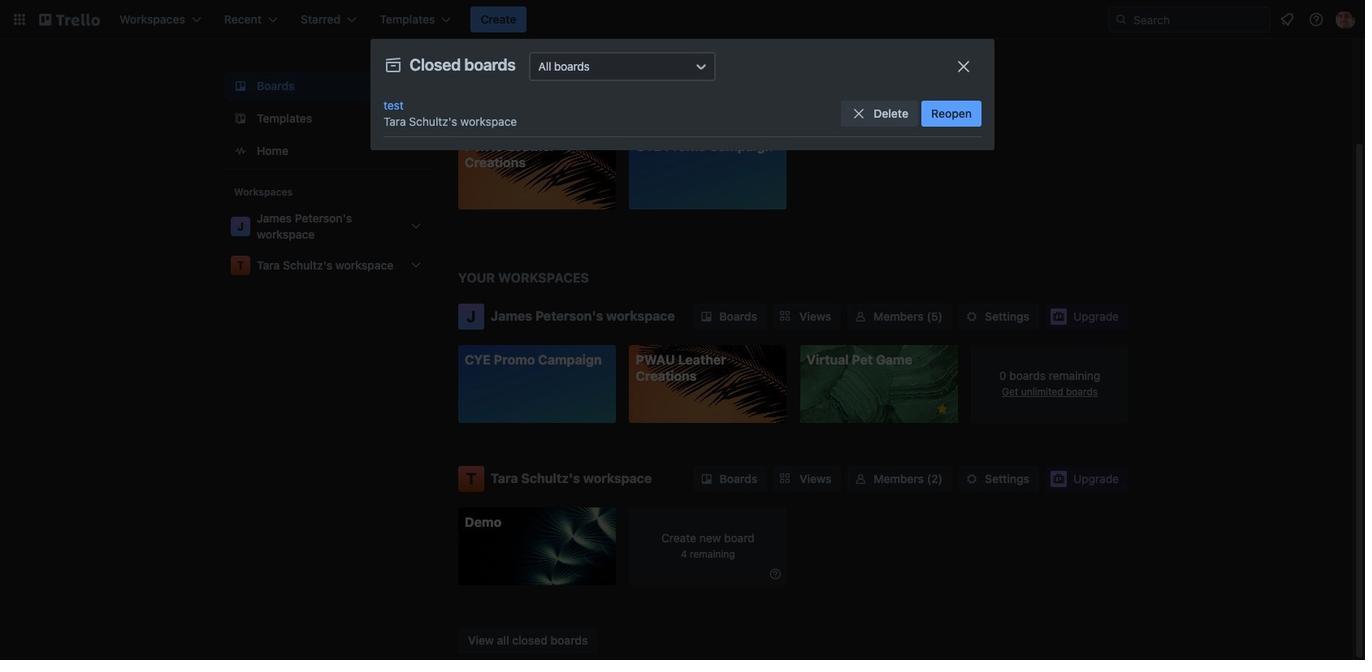 Task type: vqa. For each thing, say whether or not it's contained in the screenshot.
Primary element
yes



Task type: locate. For each thing, give the bounding box(es) containing it.
0 vertical spatial sm image
[[698, 309, 715, 325]]

1 vertical spatial sm image
[[853, 471, 869, 487]]

primary element
[[0, 0, 1365, 39]]

template board image
[[231, 109, 250, 128]]

sm image
[[853, 309, 869, 325], [964, 309, 980, 325], [699, 471, 715, 487], [964, 471, 980, 487]]

0 notifications image
[[1278, 10, 1297, 29]]

2 vertical spatial sm image
[[767, 566, 784, 582]]

sm image
[[698, 309, 715, 325], [853, 471, 869, 487], [767, 566, 784, 582]]

2 horizontal spatial sm image
[[853, 471, 869, 487]]

0 horizontal spatial sm image
[[698, 309, 715, 325]]



Task type: describe. For each thing, give the bounding box(es) containing it.
home image
[[231, 141, 250, 161]]

1 horizontal spatial sm image
[[767, 566, 784, 582]]

james peterson (jamespeterson93) image
[[1336, 10, 1356, 29]]

Search field
[[1109, 7, 1271, 33]]

open information menu image
[[1308, 11, 1325, 28]]

search image
[[1115, 13, 1128, 26]]

board image
[[231, 76, 250, 96]]



